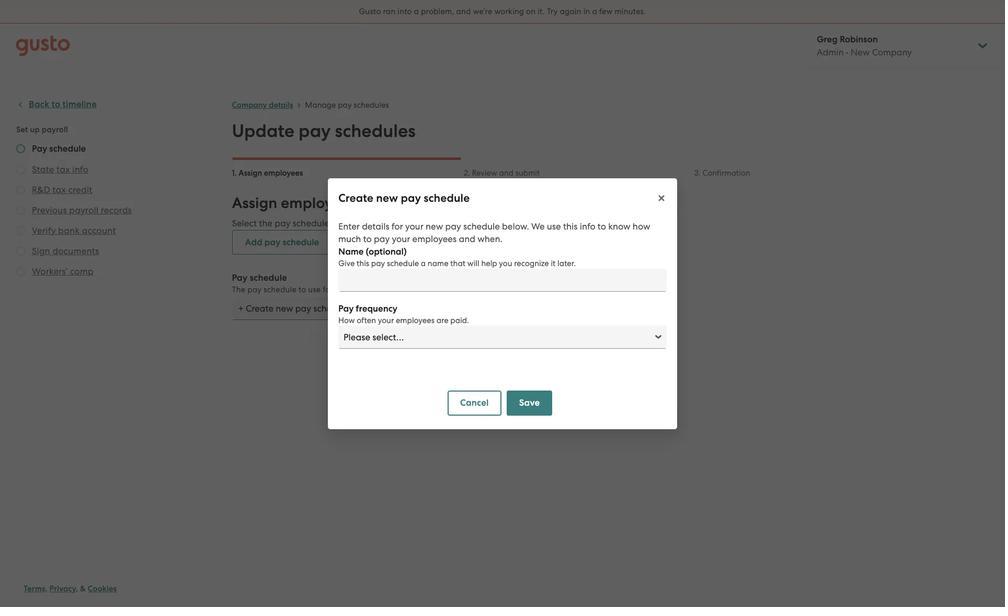 Task type: vqa. For each thing, say whether or not it's contained in the screenshot.
,
yes



Task type: locate. For each thing, give the bounding box(es) containing it.
cancel button
[[448, 390, 501, 416]]

employees left are
[[396, 316, 435, 325]]

this
[[563, 221, 578, 231], [357, 259, 369, 268]]

to left all
[[299, 285, 306, 294]]

pay
[[338, 100, 352, 110], [299, 120, 331, 142], [401, 191, 421, 205], [378, 194, 405, 212], [275, 218, 290, 229], [428, 218, 444, 229], [445, 221, 461, 231], [374, 234, 390, 244], [264, 237, 281, 248], [371, 259, 385, 268], [248, 285, 262, 294]]

employees inside pay schedule the pay schedule to use for all employees
[[346, 285, 386, 294]]

pay inside pay frequency how often your employees are paid.
[[338, 303, 354, 314]]

this inside the enter details for your new pay schedule below. we use this info to know how much to pay your employees and when.
[[563, 221, 578, 231]]

schedules up schedule. at the top left of the page
[[408, 194, 476, 212]]

review and submit
[[472, 168, 540, 178]]

, left the &
[[76, 584, 78, 594]]

0 vertical spatial your
[[405, 221, 424, 231]]

0 vertical spatial assign
[[239, 168, 262, 178]]

0 vertical spatial use
[[547, 221, 561, 231]]

pay
[[232, 272, 248, 283], [338, 303, 354, 314]]

0 horizontal spatial details
[[269, 100, 293, 110]]

2 vertical spatial and
[[459, 234, 475, 244]]

1 vertical spatial for
[[323, 285, 333, 294]]

your
[[405, 221, 424, 231], [392, 234, 410, 244], [378, 316, 394, 325]]

we're
[[473, 7, 492, 16]]

terms
[[24, 584, 45, 594]]

new right add
[[409, 218, 426, 229]]

new up add
[[376, 191, 398, 205]]

learn more link
[[487, 218, 534, 229]]

1 vertical spatial assign
[[232, 194, 277, 212]]

that
[[450, 259, 466, 268]]

a right into
[[414, 7, 419, 16]]

manage pay schedules
[[305, 100, 389, 110]]

submit
[[516, 168, 540, 178]]

schedule inside button
[[283, 237, 319, 248]]

are
[[437, 316, 449, 325]]

save
[[519, 397, 540, 408]]

0 vertical spatial details
[[269, 100, 293, 110]]

, left privacy
[[45, 584, 47, 594]]

a left name
[[421, 259, 426, 268]]

name (optional) give this pay schedule a name that will help you recognize it later.
[[338, 246, 576, 268]]

cookies button
[[88, 583, 117, 595]]

1 horizontal spatial this
[[563, 221, 578, 231]]

0 horizontal spatial ,
[[45, 584, 47, 594]]

on
[[526, 7, 536, 16]]

update pay schedules
[[232, 120, 416, 142]]

to right 'info'
[[598, 221, 606, 231]]

1 vertical spatial use
[[308, 285, 321, 294]]

schedule down (optional)
[[387, 259, 419, 268]]

and left the submit
[[499, 168, 514, 178]]

and down schedule. at the top left of the page
[[459, 234, 475, 244]]

select
[[232, 218, 257, 229]]

and
[[456, 7, 471, 16], [499, 168, 514, 178], [459, 234, 475, 244]]

schedule left you'd
[[293, 218, 329, 229]]

new left schedule. at the top left of the page
[[426, 221, 443, 231]]

details up update
[[269, 100, 293, 110]]

1 vertical spatial schedules
[[335, 120, 416, 142]]

a right add
[[401, 218, 407, 229]]

0 vertical spatial this
[[563, 221, 578, 231]]

2 vertical spatial your
[[378, 316, 394, 325]]

details inside the enter details for your new pay schedule below. we use this info to know how much to pay your employees and when.
[[362, 221, 389, 231]]

create new pay schedule dialog
[[328, 178, 677, 429]]

1 vertical spatial and
[[499, 168, 514, 178]]

0 horizontal spatial for
[[323, 285, 333, 294]]

details right the enter
[[362, 221, 389, 231]]

cancel
[[460, 397, 489, 408]]

cookies
[[88, 584, 117, 594]]

this left 'info'
[[563, 221, 578, 231]]

your down frequency
[[378, 316, 394, 325]]

working
[[494, 7, 524, 16]]

1 vertical spatial this
[[357, 259, 369, 268]]

schedule
[[424, 191, 470, 205], [293, 218, 329, 229], [463, 221, 500, 231], [283, 237, 319, 248], [387, 259, 419, 268], [250, 272, 287, 283], [264, 285, 297, 294]]

use inside pay schedule the pay schedule to use for all employees
[[308, 285, 321, 294]]

use left all
[[308, 285, 321, 294]]

assign down update
[[239, 168, 262, 178]]

schedule up pay schedule the pay schedule to use for all employees
[[283, 237, 319, 248]]

assign for assign employees to pay schedules
[[232, 194, 277, 212]]

few
[[599, 7, 613, 16]]

0 vertical spatial schedules
[[354, 100, 389, 110]]

0 horizontal spatial use
[[308, 285, 321, 294]]

for
[[392, 221, 403, 231], [323, 285, 333, 294]]

details
[[269, 100, 293, 110], [362, 221, 389, 231]]

review
[[472, 168, 497, 178]]

to
[[360, 194, 374, 212], [598, 221, 606, 231], [363, 234, 372, 244], [299, 285, 306, 294]]

again
[[560, 7, 581, 16]]

update
[[232, 120, 294, 142]]

problem,
[[421, 7, 454, 16]]

0 horizontal spatial pay
[[232, 272, 248, 283]]

schedule up when.
[[463, 221, 500, 231]]

enter details for your new pay schedule below. we use this info to know how much to pay your employees and when.
[[338, 221, 650, 244]]

your right add
[[405, 221, 424, 231]]

1 vertical spatial pay
[[338, 303, 354, 314]]

use inside the enter details for your new pay schedule below. we use this info to know how much to pay your employees and when.
[[547, 221, 561, 231]]

for left all
[[323, 285, 333, 294]]

gusto ran into a problem, and we're working on it. try again in a few minutes.
[[359, 7, 646, 16]]

employees
[[264, 168, 303, 178], [281, 194, 356, 212], [412, 234, 457, 244], [346, 285, 386, 294], [396, 316, 435, 325]]

pay up the
[[232, 272, 248, 283]]

1 horizontal spatial pay
[[338, 303, 354, 314]]

this right give
[[357, 259, 369, 268]]

use right we
[[547, 221, 561, 231]]

name
[[428, 259, 449, 268]]

the
[[259, 218, 272, 229]]

schedules right manage
[[354, 100, 389, 110]]

employees up frequency
[[346, 285, 386, 294]]

employees up name
[[412, 234, 457, 244]]

1 horizontal spatial for
[[392, 221, 403, 231]]

assign employees
[[239, 168, 303, 178]]

ran
[[383, 7, 396, 16]]

0 vertical spatial pay
[[232, 272, 248, 283]]

pay for pay frequency
[[338, 303, 354, 314]]

pay frequency how often your employees are paid.
[[338, 303, 469, 325]]

assign for assign employees
[[239, 168, 262, 178]]

0 vertical spatial for
[[392, 221, 403, 231]]

schedule down the "add pay schedule"
[[250, 272, 287, 283]]

1 horizontal spatial details
[[362, 221, 389, 231]]

add pay schedule
[[245, 237, 319, 248]]

1 horizontal spatial use
[[547, 221, 561, 231]]

company details
[[232, 100, 293, 110]]

schedule right the
[[264, 285, 297, 294]]

or
[[371, 218, 380, 229]]

schedules
[[354, 100, 389, 110], [335, 120, 416, 142], [408, 194, 476, 212]]

your down add
[[392, 234, 410, 244]]

to inside pay schedule the pay schedule to use for all employees
[[299, 285, 306, 294]]

assign up select
[[232, 194, 277, 212]]

the
[[232, 285, 246, 294]]

and inside the enter details for your new pay schedule below. we use this info to know how much to pay your employees and when.
[[459, 234, 475, 244]]

a
[[414, 7, 419, 16], [592, 7, 597, 16], [401, 218, 407, 229], [421, 259, 426, 268]]

frequency
[[356, 303, 398, 314]]

when.
[[478, 234, 503, 244]]

manage
[[305, 100, 336, 110]]

will
[[467, 259, 479, 268]]

home image
[[16, 35, 70, 56]]

new
[[376, 191, 398, 205], [409, 218, 426, 229], [426, 221, 443, 231]]

pay for pay schedule
[[232, 272, 248, 283]]

0 horizontal spatial this
[[357, 259, 369, 268]]

to up like
[[360, 194, 374, 212]]

it
[[551, 259, 556, 268]]

1 vertical spatial details
[[362, 221, 389, 231]]

assign employees to pay schedules
[[232, 194, 476, 212]]

pay up 'how'
[[338, 303, 354, 314]]

,
[[45, 584, 47, 594], [76, 584, 78, 594]]

pay inside pay schedule the pay schedule to use for all employees
[[232, 272, 248, 283]]

much
[[338, 234, 361, 244]]

use
[[547, 221, 561, 231], [308, 285, 321, 294]]

in
[[584, 7, 590, 16]]

add
[[382, 218, 399, 229]]

schedules down manage pay schedules
[[335, 120, 416, 142]]

minutes.
[[615, 7, 646, 16]]

for right or
[[392, 221, 403, 231]]

and left we're
[[456, 7, 471, 16]]

you'd
[[331, 218, 353, 229]]

assign
[[239, 168, 262, 178], [232, 194, 277, 212]]

your inside pay frequency how often your employees are paid.
[[378, 316, 394, 325]]

Name (optional) text field
[[338, 269, 667, 292]]

1 horizontal spatial ,
[[76, 584, 78, 594]]



Task type: describe. For each thing, give the bounding box(es) containing it.
a inside select the pay schedule you'd like or add a new pay schedule. learn more .
[[401, 218, 407, 229]]

create new pay schedule
[[338, 191, 470, 205]]

employees up you'd
[[281, 194, 356, 212]]

you
[[499, 259, 512, 268]]

we
[[531, 221, 545, 231]]

select the pay schedule you'd like or add a new pay schedule. learn more .
[[232, 218, 537, 229]]

for inside the enter details for your new pay schedule below. we use this info to know how much to pay your employees and when.
[[392, 221, 403, 231]]

(optional)
[[366, 246, 407, 257]]

like
[[355, 218, 369, 229]]

pay schedule the pay schedule to use for all employees
[[232, 272, 386, 294]]

often
[[357, 316, 376, 325]]

pay inside pay schedule the pay schedule to use for all employees
[[248, 285, 262, 294]]

dialog main content element
[[328, 214, 677, 429]]

schedules for update pay schedules
[[335, 120, 416, 142]]

know
[[608, 221, 631, 231]]

schedule inside the enter details for your new pay schedule below. we use this info to know how much to pay your employees and when.
[[463, 221, 500, 231]]

enter
[[338, 221, 360, 231]]

paid.
[[450, 316, 469, 325]]

schedule inside name (optional) give this pay schedule a name that will help you recognize it later.
[[387, 259, 419, 268]]

details for enter
[[362, 221, 389, 231]]

privacy
[[49, 584, 76, 594]]

for inside pay schedule the pay schedule to use for all employees
[[323, 285, 333, 294]]

more
[[513, 218, 534, 229]]

terms , privacy , & cookies
[[24, 584, 117, 594]]

schedules for manage pay schedules
[[354, 100, 389, 110]]

help
[[481, 259, 497, 268]]

account menu element
[[803, 24, 990, 68]]

2 vertical spatial schedules
[[408, 194, 476, 212]]

&
[[80, 584, 86, 594]]

save button
[[507, 390, 552, 416]]

confirmation
[[703, 168, 750, 178]]

1 , from the left
[[45, 584, 47, 594]]

add
[[245, 237, 262, 248]]

all
[[335, 285, 344, 294]]

learn
[[487, 218, 511, 229]]

new inside the enter details for your new pay schedule below. we use this info to know how much to pay your employees and when.
[[426, 221, 443, 231]]

into
[[398, 7, 412, 16]]

later.
[[558, 259, 576, 268]]

privacy link
[[49, 584, 76, 594]]

company
[[232, 100, 267, 110]]

create
[[338, 191, 374, 205]]

pay inside button
[[264, 237, 281, 248]]

1 vertical spatial your
[[392, 234, 410, 244]]

employees down update
[[264, 168, 303, 178]]

schedule.
[[446, 218, 485, 229]]

how
[[633, 221, 650, 231]]

pay inside name (optional) give this pay schedule a name that will help you recognize it later.
[[371, 259, 385, 268]]

try
[[547, 7, 558, 16]]

this inside name (optional) give this pay schedule a name that will help you recognize it later.
[[357, 259, 369, 268]]

info
[[580, 221, 596, 231]]

a inside name (optional) give this pay schedule a name that will help you recognize it later.
[[421, 259, 426, 268]]

below.
[[502, 221, 529, 231]]

to down like
[[363, 234, 372, 244]]

a right in
[[592, 7, 597, 16]]

name
[[338, 246, 364, 257]]

details for company
[[269, 100, 293, 110]]

add pay schedule button
[[232, 230, 332, 255]]

terms link
[[24, 584, 45, 594]]

gusto
[[359, 7, 381, 16]]

0 vertical spatial and
[[456, 7, 471, 16]]

2 , from the left
[[76, 584, 78, 594]]

how
[[338, 316, 355, 325]]

give
[[338, 259, 355, 268]]

it.
[[538, 7, 545, 16]]

schedule inside select the pay schedule you'd like or add a new pay schedule. learn more .
[[293, 218, 329, 229]]

company details link
[[232, 100, 293, 110]]

employees inside the enter details for your new pay schedule below. we use this info to know how much to pay your employees and when.
[[412, 234, 457, 244]]

employees inside pay frequency how often your employees are paid.
[[396, 316, 435, 325]]

recognize
[[514, 259, 549, 268]]

schedule up schedule. at the top left of the page
[[424, 191, 470, 205]]

new inside select the pay schedule you'd like or add a new pay schedule. learn more .
[[409, 218, 426, 229]]

.
[[534, 218, 537, 229]]



